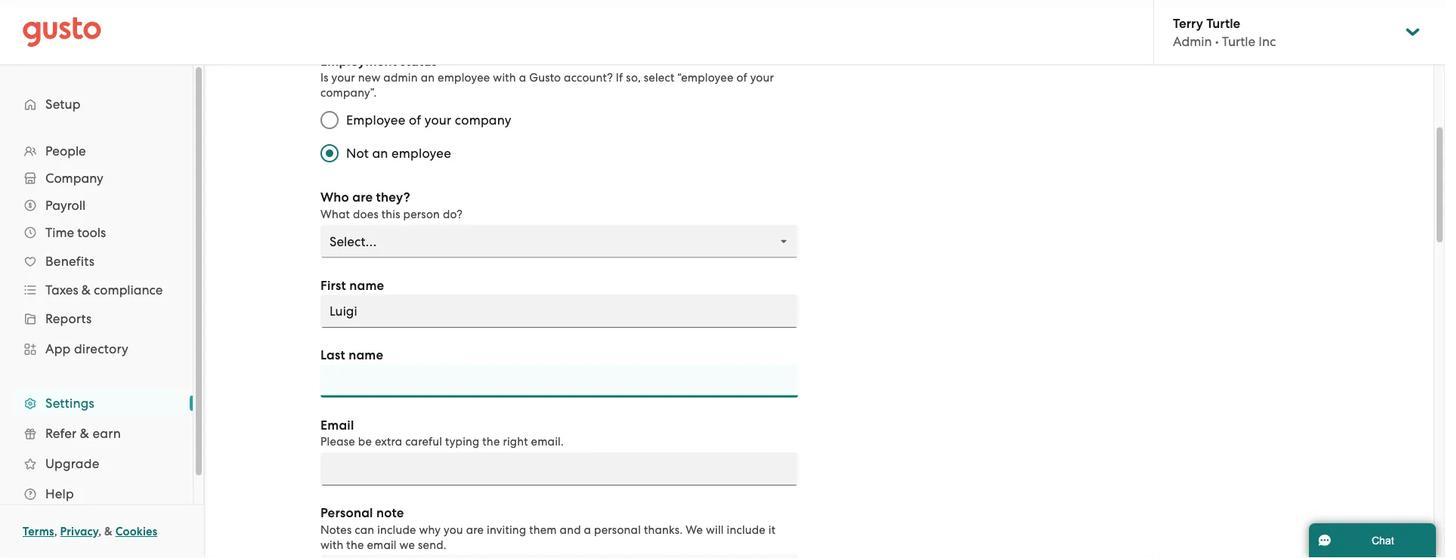 Task type: vqa. For each thing, say whether or not it's contained in the screenshot.
Team members Link
no



Task type: describe. For each thing, give the bounding box(es) containing it.
are inside who are they? what does this person do?
[[352, 190, 373, 206]]

please
[[321, 436, 355, 449]]

not an employee
[[346, 146, 451, 161]]

will
[[706, 524, 724, 537]]

cookies
[[115, 525, 157, 539]]

time tools
[[45, 225, 106, 240]]

account?
[[564, 71, 613, 85]]

1 vertical spatial an
[[372, 146, 388, 161]]

setup
[[45, 97, 81, 112]]

0 horizontal spatial your
[[332, 71, 355, 85]]

refer
[[45, 426, 77, 442]]

employment status is your new admin an employee with a gusto account? if so, select "employee of your company".
[[321, 54, 774, 100]]

employee inside employment status is your new admin an employee with a gusto account? if so, select "employee of your company".
[[438, 71, 490, 85]]

careful
[[405, 436, 442, 449]]

they?
[[376, 190, 410, 206]]

are inside personal note notes can include why you are inviting them and a personal thanks. we will include it with the email we send.
[[466, 524, 484, 537]]

taxes & compliance
[[45, 283, 163, 298]]

reports link
[[15, 305, 178, 333]]

person
[[403, 208, 440, 221]]

employee of your company
[[346, 113, 512, 128]]

status
[[400, 54, 437, 69]]

2 , from the left
[[98, 525, 102, 539]]

cookies button
[[115, 523, 157, 541]]

last name
[[321, 348, 384, 364]]

payroll
[[45, 198, 86, 213]]

people
[[45, 144, 86, 159]]

first
[[321, 278, 346, 294]]

home image
[[23, 17, 101, 47]]

can
[[355, 524, 374, 537]]

app directory link
[[15, 336, 178, 363]]

Last name field
[[321, 365, 798, 398]]

time
[[45, 225, 74, 240]]

employee
[[346, 113, 406, 128]]

2 include from the left
[[727, 524, 766, 537]]

with inside employment status is your new admin an employee with a gusto account? if so, select "employee of your company".
[[493, 71, 516, 85]]

& for earn
[[80, 426, 89, 442]]

settings link
[[15, 390, 178, 417]]

list containing people
[[0, 138, 193, 510]]

first name
[[321, 278, 384, 294]]

and
[[560, 524, 581, 537]]

this
[[382, 208, 400, 221]]

email
[[367, 539, 397, 552]]

admin
[[384, 71, 418, 85]]

an inside employment status is your new admin an employee with a gusto account? if so, select "employee of your company".
[[421, 71, 435, 85]]

help
[[45, 487, 74, 502]]

we
[[686, 524, 703, 537]]

notes
[[321, 524, 352, 537]]

tools
[[77, 225, 106, 240]]

time tools button
[[15, 219, 178, 246]]

Employee of your company radio
[[313, 104, 346, 137]]

1 vertical spatial employee
[[392, 146, 451, 161]]

1 vertical spatial of
[[409, 113, 421, 128]]

taxes & compliance button
[[15, 277, 178, 304]]

compliance
[[94, 283, 163, 298]]

extra
[[375, 436, 402, 449]]

does
[[353, 208, 379, 221]]

who are they? what does this person do?
[[321, 190, 463, 221]]

personal
[[321, 506, 373, 522]]

Email field
[[321, 453, 798, 486]]

First name field
[[321, 295, 798, 328]]

is
[[321, 71, 329, 85]]

so,
[[626, 71, 641, 85]]

terry
[[1173, 15, 1204, 31]]

new
[[358, 71, 381, 85]]

Not an employee radio
[[313, 137, 346, 170]]

why
[[419, 524, 441, 537]]

payroll button
[[15, 192, 178, 219]]

company button
[[15, 165, 178, 192]]

gusto navigation element
[[0, 65, 193, 534]]

"employee
[[678, 71, 734, 85]]

terms , privacy , & cookies
[[23, 525, 157, 539]]

app
[[45, 342, 71, 357]]

we
[[400, 539, 415, 552]]

1 include from the left
[[377, 524, 416, 537]]



Task type: locate. For each thing, give the bounding box(es) containing it.
do?
[[443, 208, 463, 221]]

people button
[[15, 138, 178, 165]]

with down notes
[[321, 539, 344, 552]]

0 vertical spatial employee
[[438, 71, 490, 85]]

personal
[[594, 524, 641, 537]]

directory
[[74, 342, 129, 357]]

,
[[54, 525, 57, 539], [98, 525, 102, 539]]

the inside email please be extra careful typing the right email.
[[483, 436, 500, 449]]

, left 'cookies' button
[[98, 525, 102, 539]]

are up does
[[352, 190, 373, 206]]

employment
[[321, 54, 397, 69]]

turtle right • at the right top of the page
[[1222, 34, 1256, 49]]

terms
[[23, 525, 54, 539]]

name for last name
[[349, 348, 384, 364]]

settings
[[45, 396, 94, 411]]

reports
[[45, 311, 92, 327]]

0 horizontal spatial are
[[352, 190, 373, 206]]

a inside personal note notes can include why you are inviting them and a personal thanks. we will include it with the email we send.
[[584, 524, 591, 537]]

0 vertical spatial a
[[519, 71, 526, 85]]

with left gusto on the left top
[[493, 71, 516, 85]]

1 horizontal spatial with
[[493, 71, 516, 85]]

you
[[444, 524, 463, 537]]

•
[[1215, 34, 1219, 49]]

0 horizontal spatial a
[[519, 71, 526, 85]]

company
[[45, 171, 103, 186]]

refer & earn link
[[15, 420, 178, 448]]

who
[[321, 190, 349, 206]]

a left gusto on the left top
[[519, 71, 526, 85]]

1 horizontal spatial your
[[425, 113, 452, 128]]

the down can
[[347, 539, 364, 552]]

the
[[483, 436, 500, 449], [347, 539, 364, 552]]

of inside employment status is your new admin an employee with a gusto account? if so, select "employee of your company".
[[737, 71, 748, 85]]

last
[[321, 348, 345, 364]]

an
[[421, 71, 435, 85], [372, 146, 388, 161]]

upgrade link
[[15, 451, 178, 478]]

privacy link
[[60, 525, 98, 539]]

inviting
[[487, 524, 526, 537]]

an down status
[[421, 71, 435, 85]]

1 horizontal spatial the
[[483, 436, 500, 449]]

0 vertical spatial with
[[493, 71, 516, 85]]

select
[[644, 71, 675, 85]]

terry turtle admin • turtle inc
[[1173, 15, 1276, 49]]

terms link
[[23, 525, 54, 539]]

with
[[493, 71, 516, 85], [321, 539, 344, 552]]

0 vertical spatial name
[[349, 278, 384, 294]]

employee
[[438, 71, 490, 85], [392, 146, 451, 161]]

include down note
[[377, 524, 416, 537]]

1 vertical spatial &
[[80, 426, 89, 442]]

chat
[[1372, 535, 1394, 547]]

earn
[[93, 426, 121, 442]]

1 horizontal spatial a
[[584, 524, 591, 537]]

setup link
[[15, 91, 178, 118]]

email
[[321, 418, 354, 434]]

it
[[769, 524, 776, 537]]

company".
[[321, 87, 377, 100]]

1 vertical spatial are
[[466, 524, 484, 537]]

1 horizontal spatial include
[[727, 524, 766, 537]]

0 vertical spatial turtle
[[1207, 15, 1241, 31]]

2 vertical spatial &
[[104, 525, 113, 539]]

are
[[352, 190, 373, 206], [466, 524, 484, 537]]

0 vertical spatial the
[[483, 436, 500, 449]]

the inside personal note notes can include why you are inviting them and a personal thanks. we will include it with the email we send.
[[347, 539, 364, 552]]

them
[[529, 524, 557, 537]]

name right first
[[349, 278, 384, 294]]

1 , from the left
[[54, 525, 57, 539]]

your right "employee
[[750, 71, 774, 85]]

your up company".
[[332, 71, 355, 85]]

chat button
[[1309, 524, 1436, 559]]

be
[[358, 436, 372, 449]]

personal note notes can include why you are inviting them and a personal thanks. we will include it with the email we send.
[[321, 506, 776, 552]]

name right last
[[349, 348, 384, 364]]

1 vertical spatial the
[[347, 539, 364, 552]]

app directory
[[45, 342, 129, 357]]

taxes
[[45, 283, 78, 298]]

upgrade
[[45, 457, 99, 472]]

thanks.
[[644, 524, 683, 537]]

0 horizontal spatial ,
[[54, 525, 57, 539]]

name for first name
[[349, 278, 384, 294]]

2 horizontal spatial your
[[750, 71, 774, 85]]

admin
[[1173, 34, 1212, 49]]

1 vertical spatial turtle
[[1222, 34, 1256, 49]]

1 horizontal spatial an
[[421, 71, 435, 85]]

gusto
[[529, 71, 561, 85]]

turtle
[[1207, 15, 1241, 31], [1222, 34, 1256, 49]]

&
[[82, 283, 91, 298], [80, 426, 89, 442], [104, 525, 113, 539]]

privacy
[[60, 525, 98, 539]]

1 vertical spatial name
[[349, 348, 384, 364]]

of up not an employee
[[409, 113, 421, 128]]

& left 'cookies' button
[[104, 525, 113, 539]]

of right "employee
[[737, 71, 748, 85]]

if
[[616, 71, 623, 85]]

& left earn
[[80, 426, 89, 442]]

company
[[455, 113, 512, 128]]

0 horizontal spatial of
[[409, 113, 421, 128]]

the left right
[[483, 436, 500, 449]]

1 vertical spatial a
[[584, 524, 591, 537]]

0 horizontal spatial with
[[321, 539, 344, 552]]

are right you on the bottom
[[466, 524, 484, 537]]

inc
[[1259, 34, 1276, 49]]

0 horizontal spatial the
[[347, 539, 364, 552]]

& inside 'dropdown button'
[[82, 283, 91, 298]]

note
[[376, 506, 404, 522]]

, left privacy
[[54, 525, 57, 539]]

help link
[[15, 481, 178, 508]]

employee up company
[[438, 71, 490, 85]]

a
[[519, 71, 526, 85], [584, 524, 591, 537]]

include left it
[[727, 524, 766, 537]]

benefits
[[45, 254, 95, 269]]

a inside employment status is your new admin an employee with a gusto account? if so, select "employee of your company".
[[519, 71, 526, 85]]

not
[[346, 146, 369, 161]]

& right taxes
[[82, 283, 91, 298]]

& for compliance
[[82, 283, 91, 298]]

your left company
[[425, 113, 452, 128]]

email please be extra careful typing the right email.
[[321, 418, 564, 449]]

0 horizontal spatial include
[[377, 524, 416, 537]]

1 horizontal spatial ,
[[98, 525, 102, 539]]

0 vertical spatial &
[[82, 283, 91, 298]]

0 vertical spatial an
[[421, 71, 435, 85]]

name
[[349, 278, 384, 294], [349, 348, 384, 364]]

list
[[0, 138, 193, 510]]

include
[[377, 524, 416, 537], [727, 524, 766, 537]]

your
[[332, 71, 355, 85], [750, 71, 774, 85], [425, 113, 452, 128]]

0 horizontal spatial an
[[372, 146, 388, 161]]

0 vertical spatial of
[[737, 71, 748, 85]]

turtle up • at the right top of the page
[[1207, 15, 1241, 31]]

1 horizontal spatial are
[[466, 524, 484, 537]]

benefits link
[[15, 248, 178, 275]]

right
[[503, 436, 528, 449]]

refer & earn
[[45, 426, 121, 442]]

1 horizontal spatial of
[[737, 71, 748, 85]]

email.
[[531, 436, 564, 449]]

1 vertical spatial with
[[321, 539, 344, 552]]

with inside personal note notes can include why you are inviting them and a personal thanks. we will include it with the email we send.
[[321, 539, 344, 552]]

employee down "employee of your company"
[[392, 146, 451, 161]]

an right not on the top of page
[[372, 146, 388, 161]]

send.
[[418, 539, 447, 552]]

0 vertical spatial are
[[352, 190, 373, 206]]

of
[[737, 71, 748, 85], [409, 113, 421, 128]]

a right and
[[584, 524, 591, 537]]



